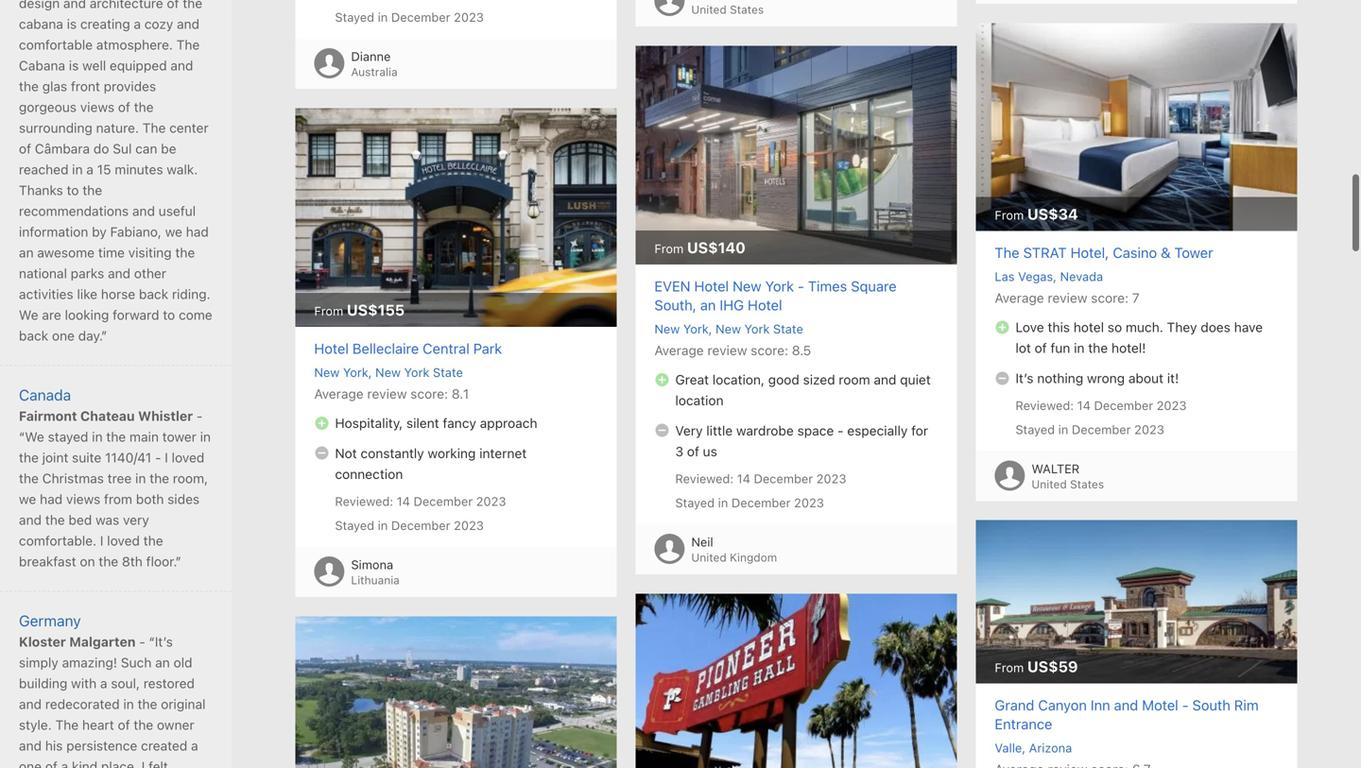Task type: describe. For each thing, give the bounding box(es) containing it.
they
[[1168, 320, 1198, 335]]

square
[[851, 278, 897, 294]]

december down very little wardrobe space - especially for 3 of us
[[754, 472, 814, 486]]

dianne australia
[[351, 49, 398, 78]]

fancy
[[443, 415, 477, 431]]

place.
[[101, 759, 138, 769]]

in up 'simona'
[[378, 519, 388, 533]]

average for us$34
[[995, 290, 1045, 306]]

december up the dianne australia
[[391, 10, 451, 24]]

kind
[[72, 759, 98, 769]]

us$34
[[1028, 205, 1079, 223]]

stayed in december 2023 for us$34
[[1016, 423, 1165, 437]]

even hotel new york - times square south, an ihg hotel new york , new york state average review score: 8.5
[[655, 278, 897, 358]]

views
[[66, 492, 100, 507]]

and up one
[[19, 738, 42, 754]]

vegas
[[1019, 270, 1054, 284]]

york down south,
[[684, 322, 709, 336]]

germany
[[19, 612, 81, 630]]

for
[[912, 423, 929, 439]]

december down wrong
[[1095, 399, 1154, 413]]

in inside - "it's simply amazing! such an old building with a soul, restored and redecorated in the original style. the heart of the owner and his persistence created a one of a kind place.
[[123, 697, 134, 712]]

style.
[[19, 718, 52, 733]]

room,
[[173, 471, 208, 486]]

ihg
[[720, 297, 744, 313]]

space
[[798, 423, 834, 439]]

malgarten
[[69, 634, 136, 650]]

valle
[[995, 742, 1023, 756]]

score: for us$34
[[1092, 290, 1129, 306]]

the inside the strat hotel, casino & tower las vegas , nevada average review score: 7
[[995, 244, 1020, 261]]

from us$140
[[655, 239, 746, 257]]

us$140
[[687, 239, 746, 257]]

in up walter
[[1059, 423, 1069, 437]]

december down it's nothing wrong about it!
[[1072, 423, 1132, 437]]

york down central
[[404, 365, 430, 380]]

rim
[[1235, 698, 1259, 714]]

persistence
[[66, 738, 137, 754]]

from for us$59
[[995, 661, 1025, 675]]

simply
[[19, 655, 58, 671]]

0 vertical spatial a
[[100, 676, 107, 692]]

0 vertical spatial loved
[[172, 450, 205, 466]]

soul,
[[111, 676, 140, 692]]

- inside the grand canyon inn and motel - south rim entrance valle , arizona
[[1183, 698, 1189, 714]]

neil united kingdom
[[692, 535, 778, 565]]

grand canyon inn and motel - south rim entrance valle , arizona
[[995, 698, 1259, 756]]

south,
[[655, 297, 697, 313]]

hotel!
[[1112, 340, 1147, 356]]

walter united states
[[1032, 462, 1105, 492]]

it's nothing wrong about it!
[[1016, 371, 1180, 386]]

comfortable.
[[19, 533, 97, 549]]

united for us$34
[[1032, 478, 1068, 492]]

stayed for us$155
[[335, 519, 375, 533]]

0 vertical spatial i
[[165, 450, 168, 466]]

such
[[121, 655, 152, 671]]

14 for us$34
[[1078, 399, 1091, 413]]

state inside hotel belleclaire central park new york , new york state average review score: 8.1
[[433, 365, 463, 380]]

1 vertical spatial hotel
[[748, 297, 783, 313]]

redecorated
[[45, 697, 120, 712]]

las
[[995, 270, 1015, 284]]

one
[[19, 759, 42, 769]]

connection
[[335, 467, 403, 482]]

great
[[676, 372, 709, 388]]

suite
[[72, 450, 102, 466]]

&
[[1162, 244, 1171, 261]]

reviewed: 14 december 2023 for us$140
[[676, 472, 847, 486]]

the up the we
[[19, 471, 39, 486]]

and inside the grand canyon inn and motel - south rim entrance valle , arizona
[[1115, 698, 1139, 714]]

the down chateau
[[106, 429, 126, 445]]

8th
[[122, 554, 143, 570]]

reviewed: 14 december 2023 for us$34
[[1016, 399, 1187, 413]]

york down 'even hotel new york - times square south, an ihg hotel' link in the top of the page
[[745, 322, 770, 336]]

valle link
[[995, 742, 1023, 756]]

his
[[45, 738, 63, 754]]

8.5
[[792, 343, 812, 358]]

of inside love this hotel so much. they does have lot of fun in the hotel!
[[1035, 340, 1048, 356]]

and inside great location, good sized room and quiet location
[[874, 372, 897, 388]]

much.
[[1126, 320, 1164, 335]]

- "we stayed in the main tower in the joint suite 1140/41 - i loved the christmas tree in the room, we had views from both sides and the bed was very comfortable. i loved the breakfast on the 8th floor."
[[19, 408, 211, 570]]

14 for us$155
[[397, 494, 410, 509]]

- inside very little wardrobe space - especially for 3 of us
[[838, 423, 844, 439]]

floor."
[[146, 554, 181, 570]]

0 horizontal spatial loved
[[107, 533, 140, 549]]

hotel,
[[1071, 244, 1110, 261]]

reviewed: for us$140
[[676, 472, 734, 486]]

tower
[[162, 429, 197, 445]]

new down south,
[[655, 322, 680, 336]]

sized
[[804, 372, 836, 388]]

an inside even hotel new york - times square south, an ihg hotel new york , new york state average review score: 8.5
[[701, 297, 716, 313]]

3
[[676, 444, 684, 459]]

hotel inside hotel belleclaire central park new york , new york state average review score: 8.1
[[314, 340, 349, 357]]

reviewed: for us$155
[[335, 494, 394, 509]]

0 vertical spatial hotel
[[695, 278, 729, 294]]

little
[[707, 423, 733, 439]]

even hotel new york - times square south, an ihg hotel link
[[636, 277, 958, 315]]

reviewed: for us$34
[[1016, 399, 1075, 413]]

walter
[[1032, 462, 1080, 476]]

was
[[96, 512, 119, 528]]

very little wardrobe space - especially for 3 of us
[[676, 423, 929, 459]]

sides
[[168, 492, 200, 507]]

old
[[174, 655, 192, 671]]

hotel belleclaire central park link
[[295, 339, 617, 358]]

0 horizontal spatial states
[[730, 3, 764, 16]]

score: inside even hotel new york - times square south, an ihg hotel new york , new york state average review score: 8.5
[[751, 343, 789, 358]]

neil
[[692, 535, 714, 549]]

tree
[[108, 471, 132, 486]]

so
[[1108, 320, 1123, 335]]

of inside very little wardrobe space - especially for 3 of us
[[687, 444, 700, 459]]

the up floor."
[[144, 533, 163, 549]]

both
[[136, 492, 164, 507]]

- down main
[[155, 450, 161, 466]]

fairmont
[[19, 408, 77, 424]]

wardrobe
[[737, 423, 794, 439]]

the strat hotel, casino & tower las vegas , nevada average review score: 7
[[995, 244, 1214, 306]]

with
[[71, 676, 97, 692]]

new york link for us$140
[[655, 322, 709, 336]]

us$155
[[347, 301, 405, 319]]

review for us$155
[[367, 386, 407, 402]]

the up "created"
[[134, 718, 153, 733]]

hotel
[[1074, 320, 1105, 335]]

from
[[104, 492, 132, 507]]

december up 'simona'
[[391, 519, 451, 533]]

whistler
[[138, 408, 193, 424]]

lithuania
[[351, 574, 400, 587]]

stayed for us$140
[[676, 496, 715, 510]]

us$59
[[1028, 658, 1079, 676]]

joint
[[42, 450, 68, 466]]

stayed up dianne at the left
[[335, 10, 375, 24]]

restored
[[144, 676, 195, 692]]

las vegas link
[[995, 270, 1054, 284]]

from us$34
[[995, 205, 1079, 223]]

york down belleclaire
[[343, 365, 369, 380]]

australia
[[351, 65, 398, 78]]

stayed for us$34
[[1016, 423, 1056, 437]]



Task type: locate. For each thing, give the bounding box(es) containing it.
0 horizontal spatial 14
[[397, 494, 410, 509]]

2 vertical spatial average
[[314, 386, 364, 402]]

1 horizontal spatial 14
[[737, 472, 751, 486]]

from up even
[[655, 241, 684, 256]]

new down "ihg"
[[716, 322, 742, 336]]

0 vertical spatial the
[[995, 244, 1020, 261]]

in inside love this hotel so much. they does have lot of fun in the hotel!
[[1075, 340, 1085, 356]]

i down tower
[[165, 450, 168, 466]]

the inside love this hotel so much. they does have lot of fun in the hotel!
[[1089, 340, 1109, 356]]

original
[[161, 697, 206, 712]]

0 horizontal spatial the
[[55, 718, 79, 733]]

review up hospitality,
[[367, 386, 407, 402]]

from left us$155
[[314, 304, 344, 318]]

us
[[703, 444, 718, 459]]

strat
[[1024, 244, 1068, 261]]

score: left 7
[[1092, 290, 1129, 306]]

review inside hotel belleclaire central park new york , new york state average review score: 8.1
[[367, 386, 407, 402]]

very
[[123, 512, 149, 528]]

tower
[[1175, 244, 1214, 261]]

-
[[798, 278, 805, 294], [197, 408, 203, 424], [838, 423, 844, 439], [155, 450, 161, 466], [139, 634, 145, 650], [1183, 698, 1189, 714]]

the up his
[[55, 718, 79, 733]]

2 vertical spatial reviewed: 14 december 2023
[[335, 494, 506, 509]]

in down fairmont chateau whistler
[[92, 429, 103, 445]]

, inside hotel belleclaire central park new york , new york state average review score: 8.1
[[369, 365, 372, 380]]

and inside - "we stayed in the main tower in the joint suite 1140/41 - i loved the christmas tree in the room, we had views from both sides and the bed was very comfortable. i loved the breakfast on the 8th floor."
[[19, 512, 42, 528]]

"it's
[[149, 634, 173, 650]]

new york link down south,
[[655, 322, 709, 336]]

from inside from us$140
[[655, 241, 684, 256]]

love
[[1016, 320, 1045, 335]]

and up style.
[[19, 697, 42, 712]]

the inside - "it's simply amazing! such an old building with a soul, restored and redecorated in the original style. the heart of the owner and his persistence created a one of a kind place.
[[55, 718, 79, 733]]

york left times
[[766, 278, 795, 294]]

1 vertical spatial reviewed: 14 december 2023
[[676, 472, 847, 486]]

approach
[[480, 415, 538, 431]]

the down hotel
[[1089, 340, 1109, 356]]

2 horizontal spatial hotel
[[748, 297, 783, 313]]

canada
[[19, 386, 71, 404]]

main
[[130, 429, 159, 445]]

grand
[[995, 698, 1035, 714]]

average inside hotel belleclaire central park new york , new york state average review score: 8.1
[[314, 386, 364, 402]]

1 vertical spatial the
[[55, 718, 79, 733]]

- inside - "it's simply amazing! such an old building with a soul, restored and redecorated in the original style. the heart of the owner and his persistence created a one of a kind place.
[[139, 634, 145, 650]]

new york link for us$155
[[314, 365, 369, 380]]

new york link down belleclaire
[[314, 365, 369, 380]]

14 down connection
[[397, 494, 410, 509]]

in right fun
[[1075, 340, 1085, 356]]

0 vertical spatial score:
[[1092, 290, 1129, 306]]

central
[[423, 340, 470, 357]]

0 vertical spatial united
[[692, 3, 727, 16]]

0 horizontal spatial a
[[61, 759, 68, 769]]

1 horizontal spatial score:
[[751, 343, 789, 358]]

and right the inn at the right of page
[[1115, 698, 1139, 714]]

1 vertical spatial average
[[655, 343, 704, 358]]

, down entrance
[[1023, 742, 1026, 756]]

2 vertical spatial 14
[[397, 494, 410, 509]]

- right whistler
[[197, 408, 203, 424]]

8.1
[[452, 386, 469, 402]]

stayed in december 2023 for us$155
[[335, 519, 484, 533]]

loved
[[172, 450, 205, 466], [107, 533, 140, 549]]

reviewed: down connection
[[335, 494, 394, 509]]

2 horizontal spatial reviewed: 14 december 2023
[[1016, 399, 1187, 413]]

the down 'restored'
[[138, 697, 157, 712]]

0 vertical spatial review
[[1048, 290, 1088, 306]]

, inside the grand canyon inn and motel - south rim entrance valle , arizona
[[1023, 742, 1026, 756]]

score: up 'silent'
[[411, 386, 448, 402]]

states
[[730, 3, 764, 16], [1071, 478, 1105, 492]]

the up las
[[995, 244, 1020, 261]]

the up both
[[150, 471, 169, 486]]

1140/41
[[105, 450, 152, 466]]

amazing!
[[62, 655, 117, 671]]

a left kind
[[61, 759, 68, 769]]

1 horizontal spatial states
[[1071, 478, 1105, 492]]

new up "ihg"
[[733, 278, 762, 294]]

from inside from us$155
[[314, 304, 344, 318]]

0 vertical spatial state
[[774, 322, 804, 336]]

score: left 8.5
[[751, 343, 789, 358]]

review down 'nevada'
[[1048, 290, 1088, 306]]

building
[[19, 676, 67, 692]]

the down "we
[[19, 450, 39, 466]]

from up grand
[[995, 661, 1025, 675]]

1 vertical spatial new york link
[[314, 365, 369, 380]]

review inside the strat hotel, casino & tower las vegas , nevada average review score: 7
[[1048, 290, 1088, 306]]

1 horizontal spatial hotel
[[695, 278, 729, 294]]

hotel up "ihg"
[[695, 278, 729, 294]]

1 vertical spatial state
[[433, 365, 463, 380]]

- left "it's
[[139, 634, 145, 650]]

reviewed: 14 december 2023 down not constantly working internet connection
[[335, 494, 506, 509]]

united inside walter united states
[[1032, 478, 1068, 492]]

belleclaire
[[353, 340, 419, 357]]

0 horizontal spatial score:
[[411, 386, 448, 402]]

reviewed: down nothing
[[1016, 399, 1075, 413]]

very
[[676, 423, 703, 439]]

hotel down from us$155
[[314, 340, 349, 357]]

1 horizontal spatial average
[[655, 343, 704, 358]]

especially
[[848, 423, 908, 439]]

room
[[839, 372, 871, 388]]

christmas
[[42, 471, 104, 486]]

stayed up 'simona'
[[335, 519, 375, 533]]

from for us$155
[[314, 304, 344, 318]]

simona
[[351, 558, 394, 572]]

review up the location,
[[708, 343, 748, 358]]

and down the we
[[19, 512, 42, 528]]

1 vertical spatial reviewed:
[[676, 472, 734, 486]]

1 vertical spatial i
[[100, 533, 104, 549]]

from inside from us$34
[[995, 208, 1025, 222]]

from left us$34 in the right of the page
[[995, 208, 1025, 222]]

review
[[1048, 290, 1088, 306], [708, 343, 748, 358], [367, 386, 407, 402]]

0 horizontal spatial reviewed: 14 december 2023
[[335, 494, 506, 509]]

average down las vegas link
[[995, 290, 1045, 306]]

state down central
[[433, 365, 463, 380]]

1 vertical spatial loved
[[107, 533, 140, 549]]

review inside even hotel new york - times square south, an ihg hotel new york , new york state average review score: 8.5
[[708, 343, 748, 358]]

1 vertical spatial review
[[708, 343, 748, 358]]

reviewed:
[[1016, 399, 1075, 413], [676, 472, 734, 486], [335, 494, 394, 509]]

1 horizontal spatial loved
[[172, 450, 205, 466]]

0 horizontal spatial average
[[314, 386, 364, 402]]

new down belleclaire
[[376, 365, 401, 380]]

the up comfortable.
[[45, 512, 65, 528]]

great location, good sized room and quiet location
[[676, 372, 931, 408]]

, down strat
[[1054, 270, 1057, 284]]

stayed in december 2023 up dianne at the left
[[335, 10, 484, 24]]

states inside walter united states
[[1071, 478, 1105, 492]]

stayed in december 2023 for us$140
[[676, 496, 825, 510]]

0 vertical spatial reviewed:
[[1016, 399, 1075, 413]]

in right tree
[[135, 471, 146, 486]]

south
[[1193, 698, 1231, 714]]

about
[[1129, 371, 1164, 386]]

wrong
[[1088, 371, 1126, 386]]

1 vertical spatial 14
[[737, 472, 751, 486]]

0 vertical spatial reviewed: 14 december 2023
[[1016, 399, 1187, 413]]

state up 8.5
[[774, 322, 804, 336]]

1 horizontal spatial new york link
[[655, 322, 709, 336]]

in up dianne at the left
[[378, 10, 388, 24]]

0 horizontal spatial review
[[367, 386, 407, 402]]

a
[[100, 676, 107, 692], [191, 738, 198, 754], [61, 759, 68, 769]]

of right 3
[[687, 444, 700, 459]]

0 horizontal spatial an
[[155, 655, 170, 671]]

of down his
[[45, 759, 58, 769]]

1 vertical spatial united
[[1032, 478, 1068, 492]]

0 horizontal spatial reviewed:
[[335, 494, 394, 509]]

14 down wardrobe on the bottom of page
[[737, 472, 751, 486]]

1 horizontal spatial review
[[708, 343, 748, 358]]

- right space
[[838, 423, 844, 439]]

hotel right "ihg"
[[748, 297, 783, 313]]

it's
[[1016, 371, 1034, 386]]

nothing
[[1038, 371, 1084, 386]]

an left old
[[155, 655, 170, 671]]

i
[[165, 450, 168, 466], [100, 533, 104, 549]]

an left "ihg"
[[701, 297, 716, 313]]

united for us$140
[[692, 551, 727, 565]]

park
[[474, 340, 502, 357]]

hospitality,
[[335, 415, 403, 431]]

canyon
[[1039, 698, 1088, 714]]

1 horizontal spatial a
[[100, 676, 107, 692]]

an inside - "it's simply amazing! such an old building with a soul, restored and redecorated in the original style. the heart of the owner and his persistence created a one of a kind place.
[[155, 655, 170, 671]]

1 horizontal spatial i
[[165, 450, 168, 466]]

from for us$34
[[995, 208, 1025, 222]]

stayed in december 2023 up neil united kingdom at bottom right
[[676, 496, 825, 510]]

stayed up walter
[[1016, 423, 1056, 437]]

reviewed: 14 december 2023 for us$155
[[335, 494, 506, 509]]

score: inside hotel belleclaire central park new york , new york state average review score: 8.1
[[411, 386, 448, 402]]

- "it's simply amazing! such an old building with a soul, restored and redecorated in the original style. the heart of the owner and his persistence created a one of a kind place. 
[[19, 634, 206, 769]]

stayed up neil
[[676, 496, 715, 510]]

december up neil united kingdom at bottom right
[[732, 496, 791, 510]]

score: for us$155
[[411, 386, 448, 402]]

it!
[[1168, 371, 1180, 386]]

0 vertical spatial new york link
[[655, 322, 709, 336]]

of right heart
[[118, 718, 130, 733]]

stayed in december 2023 up 'simona'
[[335, 519, 484, 533]]

constantly
[[361, 446, 424, 461]]

0 horizontal spatial new york link
[[314, 365, 369, 380]]

not
[[335, 446, 357, 461]]

created
[[141, 738, 188, 754]]

new up hospitality,
[[314, 365, 340, 380]]

inn
[[1091, 698, 1111, 714]]

united states
[[692, 3, 764, 16]]

1 horizontal spatial an
[[701, 297, 716, 313]]

good
[[769, 372, 800, 388]]

a right 'with'
[[100, 676, 107, 692]]

2 vertical spatial reviewed:
[[335, 494, 394, 509]]

, down belleclaire
[[369, 365, 372, 380]]

2 vertical spatial score:
[[411, 386, 448, 402]]

review for us$34
[[1048, 290, 1088, 306]]

reviewed: 14 december 2023
[[1016, 399, 1187, 413], [676, 472, 847, 486], [335, 494, 506, 509]]

location,
[[713, 372, 765, 388]]

- inside even hotel new york - times square south, an ihg hotel new york , new york state average review score: 8.5
[[798, 278, 805, 294]]

loved up 8th
[[107, 533, 140, 549]]

0 vertical spatial an
[[701, 297, 716, 313]]

reviewed: 14 december 2023 down wardrobe on the bottom of page
[[676, 472, 847, 486]]

2 horizontal spatial review
[[1048, 290, 1088, 306]]

7
[[1133, 290, 1140, 306]]

a down owner
[[191, 738, 198, 754]]

internet
[[480, 446, 527, 461]]

1 vertical spatial an
[[155, 655, 170, 671]]

working
[[428, 446, 476, 461]]

state
[[774, 322, 804, 336], [433, 365, 463, 380]]

0 horizontal spatial i
[[100, 533, 104, 549]]

0 horizontal spatial state
[[433, 365, 463, 380]]

motel
[[1143, 698, 1179, 714]]

loved up room,
[[172, 450, 205, 466]]

york
[[766, 278, 795, 294], [684, 322, 709, 336], [745, 322, 770, 336], [343, 365, 369, 380], [404, 365, 430, 380]]

2 horizontal spatial 14
[[1078, 399, 1091, 413]]

0 vertical spatial states
[[730, 3, 764, 16]]

average up great
[[655, 343, 704, 358]]

stayed in december 2023 up walter united states
[[1016, 423, 1165, 437]]

lot
[[1016, 340, 1032, 356]]

fairmont chateau whistler
[[19, 408, 193, 424]]

the right on
[[99, 554, 118, 570]]

and left the quiet
[[874, 372, 897, 388]]

had
[[40, 492, 63, 507]]

0 horizontal spatial hotel
[[314, 340, 349, 357]]

2 vertical spatial review
[[367, 386, 407, 402]]

2 vertical spatial hotel
[[314, 340, 349, 357]]

2 vertical spatial a
[[61, 759, 68, 769]]

does
[[1201, 320, 1231, 335]]

, up great
[[709, 322, 713, 336]]

2 horizontal spatial score:
[[1092, 290, 1129, 306]]

december down not constantly working internet connection
[[414, 494, 473, 509]]

from us$59
[[995, 658, 1079, 676]]

from for us$140
[[655, 241, 684, 256]]

1 vertical spatial score:
[[751, 343, 789, 358]]

- left times
[[798, 278, 805, 294]]

arizona
[[1030, 742, 1073, 756]]

chateau
[[80, 408, 135, 424]]

2 vertical spatial united
[[692, 551, 727, 565]]

average
[[995, 290, 1045, 306], [655, 343, 704, 358], [314, 386, 364, 402]]

average inside even hotel new york - times square south, an ihg hotel new york , new york state average review score: 8.5
[[655, 343, 704, 358]]

from us$155
[[314, 301, 405, 319]]

2 horizontal spatial a
[[191, 738, 198, 754]]

0 vertical spatial 14
[[1078, 399, 1091, 413]]

1 horizontal spatial state
[[774, 322, 804, 336]]

in right tower
[[200, 429, 211, 445]]

14 for us$140
[[737, 472, 751, 486]]

1 vertical spatial states
[[1071, 478, 1105, 492]]

average for us$155
[[314, 386, 364, 402]]

nevada
[[1061, 270, 1104, 284]]

, inside the strat hotel, casino & tower las vegas , nevada average review score: 7
[[1054, 270, 1057, 284]]

0 vertical spatial average
[[995, 290, 1045, 306]]

of right the lot on the top right
[[1035, 340, 1048, 356]]

in
[[378, 10, 388, 24], [1075, 340, 1085, 356], [1059, 423, 1069, 437], [92, 429, 103, 445], [200, 429, 211, 445], [135, 471, 146, 486], [718, 496, 729, 510], [378, 519, 388, 533], [123, 697, 134, 712]]

reviewed: 14 december 2023 down it's nothing wrong about it!
[[1016, 399, 1187, 413]]

in up neil united kingdom at bottom right
[[718, 496, 729, 510]]

new york link
[[655, 322, 709, 336], [314, 365, 369, 380]]

, inside even hotel new york - times square south, an ihg hotel new york , new york state average review score: 8.5
[[709, 322, 713, 336]]

1 vertical spatial a
[[191, 738, 198, 754]]

- right motel
[[1183, 698, 1189, 714]]

2 horizontal spatial reviewed:
[[1016, 399, 1075, 413]]

average inside the strat hotel, casino & tower las vegas , nevada average review score: 7
[[995, 290, 1045, 306]]

score: inside the strat hotel, casino & tower las vegas , nevada average review score: 7
[[1092, 290, 1129, 306]]

hotel belleclaire central park new york , new york state average review score: 8.1
[[314, 340, 502, 402]]

kloster
[[19, 634, 66, 650]]

from inside from us$59
[[995, 661, 1025, 675]]

1 horizontal spatial reviewed: 14 december 2023
[[676, 472, 847, 486]]

united inside neil united kingdom
[[692, 551, 727, 565]]

love this hotel so much. they does have lot of fun in the hotel!
[[1016, 320, 1264, 356]]

average up hospitality,
[[314, 386, 364, 402]]

1 horizontal spatial the
[[995, 244, 1020, 261]]

in down soul,
[[123, 697, 134, 712]]

1 horizontal spatial reviewed:
[[676, 472, 734, 486]]

i down was at the left
[[100, 533, 104, 549]]

2 horizontal spatial average
[[995, 290, 1045, 306]]

state inside even hotel new york - times square south, an ihg hotel new york , new york state average review score: 8.5
[[774, 322, 804, 336]]



Task type: vqa. For each thing, say whether or not it's contained in the screenshot.


